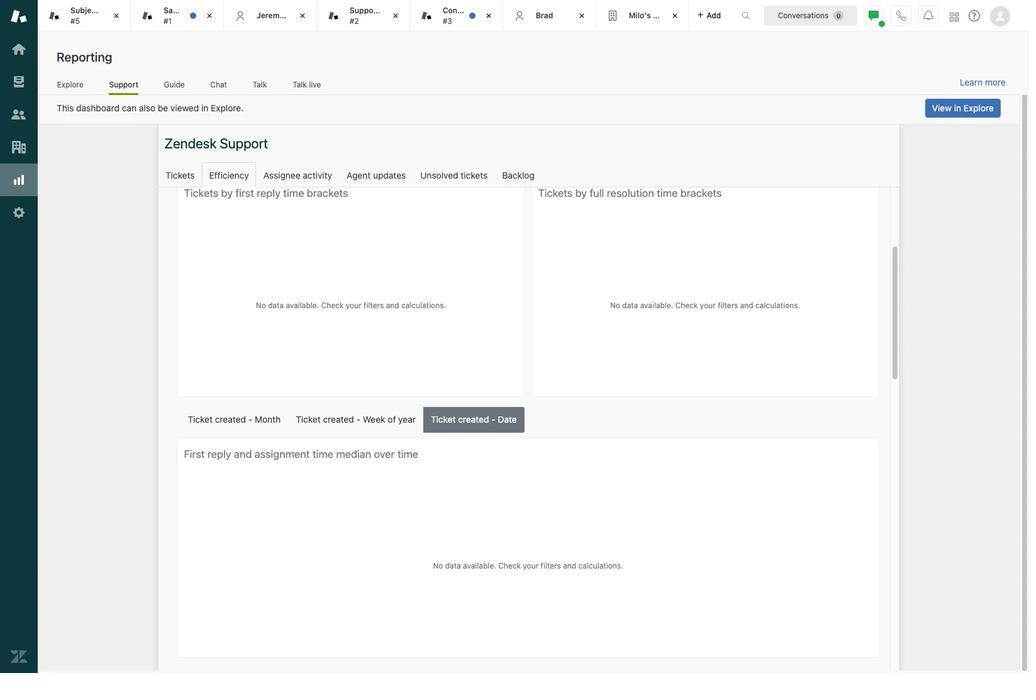 Task type: describe. For each thing, give the bounding box(es) containing it.
views image
[[11, 74, 27, 90]]

live
[[309, 80, 321, 89]]

view in explore button
[[925, 99, 1001, 118]]

talk for talk live
[[293, 80, 307, 89]]

be
[[158, 103, 168, 113]]

guide
[[164, 80, 185, 89]]

talk link
[[252, 80, 267, 93]]

talk live link
[[292, 80, 321, 93]]

subject line #5
[[70, 6, 116, 25]]

get help image
[[969, 10, 980, 21]]

in inside button
[[954, 103, 961, 113]]

#5
[[70, 16, 80, 25]]

3 close image from the left
[[668, 9, 681, 22]]

explore link
[[57, 80, 84, 93]]

explore inside button
[[964, 103, 994, 113]]

add
[[707, 10, 721, 20]]

close image for 'brad' 'tab'
[[575, 9, 588, 22]]

also
[[139, 103, 155, 113]]

view in explore
[[932, 103, 994, 113]]

#3
[[443, 16, 452, 25]]

can
[[122, 103, 137, 113]]

dashboard
[[76, 103, 119, 113]]

#1 tab
[[131, 0, 224, 31]]

guide link
[[164, 80, 185, 93]]

#2 tab
[[317, 0, 410, 31]]

tab containing subject line
[[38, 0, 131, 31]]

chat link
[[210, 80, 227, 93]]

learn more link
[[960, 77, 1006, 88]]

line
[[101, 6, 116, 15]]

more
[[985, 77, 1006, 87]]

3 tab from the left
[[596, 0, 689, 31]]

close image for jeremy miller 'tab'
[[296, 9, 309, 22]]

main element
[[0, 0, 38, 673]]

close image for #2 tab
[[389, 9, 402, 22]]

contact
[[443, 6, 472, 15]]

talk live
[[293, 80, 321, 89]]



Task type: locate. For each thing, give the bounding box(es) containing it.
zendesk support image
[[11, 8, 27, 25]]

#2
[[350, 16, 359, 25]]

1 horizontal spatial in
[[954, 103, 961, 113]]

notifications image
[[924, 10, 934, 20]]

support link
[[109, 80, 138, 95]]

reporting
[[57, 50, 112, 64]]

close image inside 'brad' 'tab'
[[575, 9, 588, 22]]

1 close image from the left
[[203, 9, 216, 22]]

0 vertical spatial explore
[[57, 80, 84, 89]]

explore up this
[[57, 80, 84, 89]]

talk for talk
[[253, 80, 267, 89]]

2 in from the left
[[954, 103, 961, 113]]

1 horizontal spatial explore
[[964, 103, 994, 113]]

1 horizontal spatial tab
[[410, 0, 503, 31]]

jeremy miller
[[257, 11, 307, 20]]

2 tab from the left
[[410, 0, 503, 31]]

close image right brad
[[575, 9, 588, 22]]

2 horizontal spatial tab
[[596, 0, 689, 31]]

in right viewed
[[201, 103, 208, 113]]

1 horizontal spatial talk
[[293, 80, 307, 89]]

viewed
[[170, 103, 199, 113]]

in
[[201, 103, 208, 113], [954, 103, 961, 113]]

close image
[[203, 9, 216, 22], [482, 9, 495, 22], [668, 9, 681, 22]]

explore.
[[211, 103, 244, 113]]

jeremy miller tab
[[224, 0, 317, 31]]

subject
[[70, 6, 99, 15]]

2 talk from the left
[[293, 80, 307, 89]]

reporting image
[[11, 172, 27, 188]]

0 horizontal spatial close image
[[203, 9, 216, 22]]

2 close image from the left
[[482, 9, 495, 22]]

1 in from the left
[[201, 103, 208, 113]]

close image right jeremy
[[296, 9, 309, 22]]

2 horizontal spatial close image
[[668, 9, 681, 22]]

4 close image from the left
[[575, 9, 588, 22]]

talk right chat
[[253, 80, 267, 89]]

close image left 'add' popup button
[[668, 9, 681, 22]]

add button
[[689, 0, 729, 31]]

close image inside #2 tab
[[389, 9, 402, 22]]

close image right the #1
[[203, 9, 216, 22]]

1 talk from the left
[[253, 80, 267, 89]]

view
[[932, 103, 952, 113]]

tabs tab list
[[38, 0, 729, 31]]

contact #3
[[443, 6, 472, 25]]

talk left live on the left
[[293, 80, 307, 89]]

2 close image from the left
[[296, 9, 309, 22]]

close image inside #1 tab
[[203, 9, 216, 22]]

close image right subject
[[110, 9, 123, 22]]

learn more
[[960, 77, 1006, 87]]

1 horizontal spatial close image
[[482, 9, 495, 22]]

3 close image from the left
[[389, 9, 402, 22]]

admin image
[[11, 204, 27, 221]]

close image right #2
[[389, 9, 402, 22]]

this dashboard can also be viewed in explore.
[[57, 103, 244, 113]]

organizations image
[[11, 139, 27, 155]]

talk
[[253, 80, 267, 89], [293, 80, 307, 89]]

brad tab
[[503, 0, 596, 31]]

0 horizontal spatial in
[[201, 103, 208, 113]]

close image for #3
[[482, 9, 495, 22]]

chat
[[210, 80, 227, 89]]

miller
[[286, 11, 307, 20]]

close image right contact #3
[[482, 9, 495, 22]]

support
[[109, 80, 138, 89]]

in right view
[[954, 103, 961, 113]]

1 vertical spatial explore
[[964, 103, 994, 113]]

tab containing contact
[[410, 0, 503, 31]]

0 horizontal spatial explore
[[57, 80, 84, 89]]

0 horizontal spatial talk
[[253, 80, 267, 89]]

zendesk image
[[11, 649, 27, 665]]

zendesk products image
[[950, 12, 959, 21]]

close image for #1
[[203, 9, 216, 22]]

brad
[[536, 11, 553, 20]]

this
[[57, 103, 74, 113]]

#1
[[164, 16, 172, 25]]

customers image
[[11, 106, 27, 123]]

button displays agent's chat status as online. image
[[869, 10, 879, 20]]

1 close image from the left
[[110, 9, 123, 22]]

close image inside jeremy miller 'tab'
[[296, 9, 309, 22]]

explore
[[57, 80, 84, 89], [964, 103, 994, 113]]

get started image
[[11, 41, 27, 57]]

conversations button
[[764, 5, 857, 25]]

learn
[[960, 77, 983, 87]]

1 tab from the left
[[38, 0, 131, 31]]

explore down learn more 'link'
[[964, 103, 994, 113]]

0 horizontal spatial tab
[[38, 0, 131, 31]]

close image
[[110, 9, 123, 22], [296, 9, 309, 22], [389, 9, 402, 22], [575, 9, 588, 22]]

conversations
[[778, 10, 829, 20]]

tab
[[38, 0, 131, 31], [410, 0, 503, 31], [596, 0, 689, 31]]

jeremy
[[257, 11, 284, 20]]



Task type: vqa. For each thing, say whether or not it's contained in the screenshot.
Milo's
no



